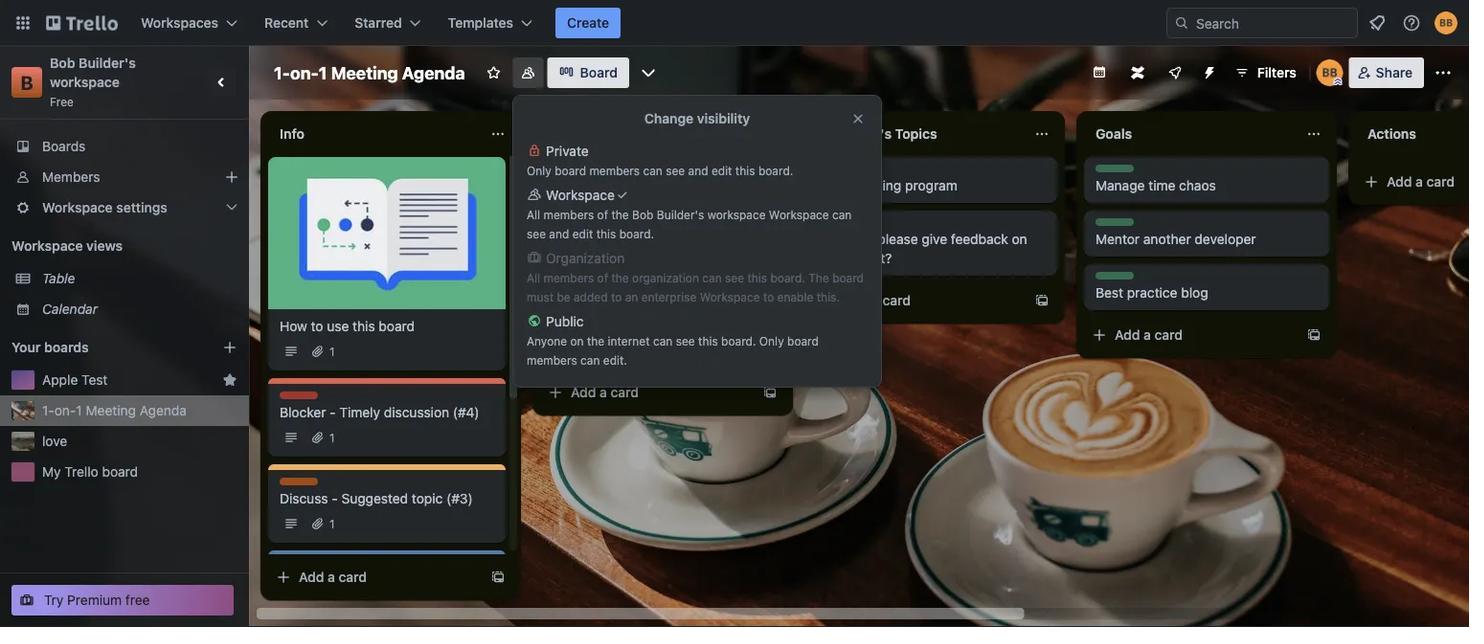 Task type: locate. For each thing, give the bounding box(es) containing it.
goal for mentor
[[1096, 219, 1121, 233]]

color: red, title: "blocker" element for blocker - timely discussion (#4)
[[280, 392, 322, 406]]

how
[[700, 178, 726, 194]]

1 vertical spatial edit
[[573, 227, 593, 241]]

color: green, title: "goal" element
[[1096, 165, 1134, 179], [1096, 218, 1134, 233], [1096, 272, 1134, 286]]

0 horizontal spatial on-
[[54, 403, 76, 419]]

workspace for workspace settings
[[42, 200, 113, 216]]

my trello board
[[42, 464, 138, 480]]

goal mentor another developer
[[1096, 219, 1257, 247]]

the team is stuck on x, how can we move forward? link
[[552, 176, 774, 215]]

bob builder (bobbuilder40) image
[[1317, 59, 1344, 86]]

star or unstar board image
[[486, 65, 502, 80]]

workspace up free
[[50, 74, 120, 90]]

of for organization
[[598, 271, 608, 285]]

board inside all members of the organization can see this board. the board must be added to an enterprise workspace to enable this.
[[833, 271, 864, 285]]

the down can
[[824, 251, 844, 266]]

workspace up velocity
[[700, 290, 760, 304]]

a down discuss discuss - suggested topic (#3)
[[328, 570, 335, 585]]

0 vertical spatial goal
[[1096, 166, 1121, 179]]

1-on-1 meeting agenda link
[[42, 401, 238, 421]]

to left enable
[[764, 290, 774, 304]]

we up the some at left
[[593, 323, 611, 339]]

discuss inside the discuss can you please give feedback on the report?
[[824, 219, 867, 233]]

add a card button down can you please give feedback on the report? link
[[813, 286, 1027, 316]]

color: orange, title: "discuss" element
[[824, 218, 867, 233], [552, 238, 595, 252], [552, 310, 595, 325], [280, 478, 323, 492]]

workspace inside dropdown button
[[42, 200, 113, 216]]

this left the if
[[699, 334, 718, 348]]

the
[[552, 178, 576, 194], [809, 271, 830, 285]]

workspace visible image
[[521, 65, 536, 80]]

1 horizontal spatial agenda
[[402, 62, 465, 83]]

1 color: green, title: "goal" element from the top
[[1096, 165, 1134, 179]]

1 down 'blocker blocker - timely discussion (#4)'
[[330, 431, 335, 445]]

color: orange, title: "discuss" element left suggested
[[280, 478, 323, 492]]

0 vertical spatial create from template… image
[[1307, 328, 1322, 343]]

best
[[1096, 285, 1124, 301]]

bob up free
[[50, 55, 75, 71]]

0 vertical spatial all
[[527, 208, 541, 221]]

1 horizontal spatial workspace
[[708, 208, 766, 221]]

2 vertical spatial color: green, title: "goal" element
[[1096, 272, 1134, 286]]

goal inside "goal best practice blog"
[[1096, 273, 1121, 286]]

share
[[1377, 65, 1413, 80]]

see inside all members of the organization can see this board. the board must be added to an enterprise workspace to enable this.
[[725, 271, 745, 285]]

info
[[280, 126, 305, 142]]

2 of from the top
[[598, 271, 608, 285]]

add a card button down actions "text field"
[[1357, 167, 1470, 197]]

color: orange, title: "discuss" element up few
[[552, 238, 595, 252]]

1 vertical spatial -
[[332, 491, 338, 507]]

1 vertical spatial create from template… image
[[763, 385, 778, 401]]

topic
[[412, 491, 443, 507]]

we right the if
[[756, 323, 774, 339]]

1 vertical spatial of
[[598, 271, 608, 285]]

0 vertical spatial builder's
[[79, 55, 136, 71]]

1 vertical spatial 1-
[[42, 403, 54, 419]]

create from template… image
[[1307, 328, 1322, 343], [763, 385, 778, 401]]

bob builder's workspace free
[[50, 55, 139, 108]]

a down 'practice'
[[1144, 327, 1152, 343]]

close popover image
[[851, 111, 866, 126]]

table link
[[42, 269, 238, 288]]

0 vertical spatial color: red, title: "blocker" element
[[552, 165, 594, 179]]

how to use this board
[[280, 319, 415, 334]]

the up an
[[612, 271, 629, 285]]

0 vertical spatial color: green, title: "goal" element
[[1096, 165, 1134, 179]]

0 vertical spatial only
[[527, 164, 552, 177]]

1 horizontal spatial color: red, title: "blocker" element
[[552, 165, 594, 179]]

card for i've drafted my goals for the next few months. any feedback?
[[611, 385, 639, 401]]

the up move
[[552, 178, 576, 194]]

1 horizontal spatial meeting
[[331, 62, 398, 83]]

of down team
[[598, 208, 608, 221]]

blocker the team is stuck on x, how can we move forward?
[[552, 166, 773, 213]]

bob down stuck
[[632, 208, 654, 221]]

0 vertical spatial on
[[665, 178, 680, 194]]

and inside the all members of the bob builder's workspace workspace can see and edit this board.
[[549, 227, 570, 241]]

2 vertical spatial goal
[[1096, 273, 1121, 286]]

can
[[824, 231, 848, 247]]

1-on-1 meeting agenda down apple test link
[[42, 403, 187, 419]]

1 horizontal spatial edit
[[712, 164, 733, 177]]

this up drafted in the left top of the page
[[597, 227, 616, 241]]

agenda left star or unstar board image
[[402, 62, 465, 83]]

1 horizontal spatial 1-on-1 meeting agenda
[[274, 62, 465, 83]]

templates button
[[437, 8, 544, 38]]

1 horizontal spatial create from template… image
[[1035, 293, 1050, 309]]

change visibility
[[645, 111, 750, 126]]

board down the love link
[[102, 464, 138, 480]]

board link
[[548, 57, 629, 88]]

card down actions "text field"
[[1427, 174, 1456, 190]]

this.
[[817, 290, 840, 304]]

0 horizontal spatial create from template… image
[[491, 570, 506, 585]]

edit up 'how' on the top of page
[[712, 164, 733, 177]]

workspace for workspace
[[546, 187, 615, 203]]

to left use
[[311, 319, 323, 334]]

board. inside anyone on the internet can see this board. only board members can edit.
[[722, 334, 756, 348]]

0 horizontal spatial 1-on-1 meeting agenda
[[42, 403, 187, 419]]

members
[[590, 164, 640, 177], [544, 208, 594, 221], [544, 271, 594, 285], [527, 354, 577, 367]]

0 horizontal spatial agenda
[[140, 403, 187, 419]]

this inside anyone on the internet can see this board. only board members can edit.
[[699, 334, 718, 348]]

your boards with 4 items element
[[11, 336, 194, 359]]

0 horizontal spatial workspace
[[50, 74, 120, 90]]

on left x,
[[665, 178, 680, 194]]

workspace up table
[[11, 238, 83, 254]]

Info text field
[[268, 119, 479, 149]]

board. inside all members of the organization can see this board. the board must be added to an enterprise workspace to enable this.
[[771, 271, 806, 285]]

discuss discuss - suggested topic (#3)
[[280, 479, 473, 507]]

a down report?
[[872, 293, 879, 309]]

0 vertical spatial the
[[552, 178, 576, 194]]

agenda inside board name text box
[[402, 62, 465, 83]]

new
[[824, 178, 852, 194]]

board
[[580, 65, 618, 80]]

1 vertical spatial and
[[549, 227, 570, 241]]

1 down recent popup button
[[319, 62, 327, 83]]

meeting inside "link"
[[86, 403, 136, 419]]

1 down apple test
[[76, 403, 82, 419]]

members down team
[[544, 208, 594, 221]]

feedback
[[951, 231, 1009, 247]]

automation image
[[1195, 57, 1221, 84]]

all for workspace
[[527, 208, 541, 221]]

builder's
[[79, 55, 136, 71], [657, 208, 705, 221]]

love link
[[42, 432, 238, 451]]

on right feedback
[[1012, 231, 1028, 247]]

agenda inside "link"
[[140, 403, 187, 419]]

1 horizontal spatial bob
[[632, 208, 654, 221]]

1 vertical spatial workspace
[[708, 208, 766, 221]]

1 vertical spatial on-
[[54, 403, 76, 419]]

meeting down starred
[[331, 62, 398, 83]]

enterprise
[[642, 290, 697, 304]]

1 inside board name text box
[[319, 62, 327, 83]]

1 vertical spatial agenda
[[140, 403, 187, 419]]

create from template… image for i think we can improve velocity if we make some tooling changes.
[[763, 385, 778, 401]]

blocker for blocker
[[280, 393, 322, 406]]

card for mentor another developer
[[1155, 327, 1183, 343]]

1 vertical spatial color: red, title: "blocker" element
[[280, 392, 322, 406]]

discuss for discuss
[[280, 479, 323, 492]]

the up the this.
[[809, 271, 830, 285]]

2 vertical spatial on
[[571, 334, 584, 348]]

try premium free
[[44, 593, 150, 608]]

0 vertical spatial create from template… image
[[1035, 293, 1050, 309]]

all
[[527, 208, 541, 221], [527, 271, 541, 285]]

forward?
[[589, 197, 643, 213]]

Manager's Topics text field
[[813, 119, 1023, 149]]

x,
[[684, 178, 697, 194]]

calendar link
[[42, 300, 238, 319]]

add a card down edit.
[[571, 385, 639, 401]]

your
[[11, 340, 41, 355]]

you
[[852, 231, 874, 247]]

1 vertical spatial the
[[809, 271, 830, 285]]

workspace up can
[[769, 208, 829, 221]]

color: red, title: "blocker" element
[[552, 165, 594, 179], [280, 392, 322, 406]]

discuss
[[824, 219, 867, 233], [552, 239, 595, 252], [552, 311, 595, 325], [280, 479, 323, 492], [280, 491, 328, 507]]

1- down the recent
[[274, 62, 290, 83]]

a down edit.
[[600, 385, 607, 401]]

1 horizontal spatial 1-
[[274, 62, 290, 83]]

on down public
[[571, 334, 584, 348]]

add a card button for i've drafted my goals for the next few months. any feedback?
[[540, 378, 755, 408]]

0 horizontal spatial bob
[[50, 55, 75, 71]]

add a card down report?
[[843, 293, 911, 309]]

discuss for i've
[[552, 239, 595, 252]]

the down is at the top left
[[612, 208, 629, 221]]

- left the 'timely'
[[330, 405, 336, 421]]

color: red, title: "blocker" element down private
[[552, 165, 594, 179]]

members up be
[[544, 271, 594, 285]]

workspace for workspace views
[[11, 238, 83, 254]]

of inside all members of the organization can see this board. the board must be added to an enterprise workspace to enable this.
[[598, 271, 608, 285]]

filters
[[1258, 65, 1297, 80]]

i think we can improve velocity if we make some tooling changes. link
[[552, 322, 774, 360]]

mentor another developer link
[[1096, 230, 1318, 249]]

switch to… image
[[13, 13, 33, 33]]

0 horizontal spatial edit
[[573, 227, 593, 241]]

can inside the all members of the bob builder's workspace workspace can see and edit this board.
[[833, 208, 852, 221]]

add a card button down blog
[[1085, 320, 1299, 351]]

0 horizontal spatial builder's
[[79, 55, 136, 71]]

color: orange, title: "discuss" element down new
[[824, 218, 867, 233]]

on- down recent popup button
[[290, 62, 319, 83]]

goal down mentor
[[1096, 273, 1121, 286]]

1 horizontal spatial on-
[[290, 62, 319, 83]]

for
[[685, 251, 702, 266]]

1 horizontal spatial create from template… image
[[1307, 328, 1322, 343]]

all left move
[[527, 208, 541, 221]]

0 horizontal spatial on
[[571, 334, 584, 348]]

0 horizontal spatial 1-
[[42, 403, 54, 419]]

this right use
[[353, 319, 375, 334]]

1 horizontal spatial the
[[809, 271, 830, 285]]

the up edit.
[[587, 334, 605, 348]]

how
[[280, 319, 307, 334]]

card down report?
[[883, 293, 911, 309]]

card down edit.
[[611, 385, 639, 401]]

workspace settings button
[[0, 193, 249, 223]]

of
[[598, 208, 608, 221], [598, 271, 608, 285]]

0 vertical spatial on-
[[290, 62, 319, 83]]

0 vertical spatial 1-
[[274, 62, 290, 83]]

see inside the all members of the bob builder's workspace workspace can see and edit this board.
[[527, 227, 546, 241]]

1-on-1 meeting agenda inside board name text box
[[274, 62, 465, 83]]

the inside anyone on the internet can see this board. only board members can edit.
[[587, 334, 605, 348]]

0 vertical spatial agenda
[[402, 62, 465, 83]]

color: green, title: "goal" element down "goals"
[[1096, 165, 1134, 179]]

Actions text field
[[1357, 119, 1470, 149]]

love
[[42, 434, 67, 449]]

manager's
[[824, 126, 892, 142]]

add a card for mentor another developer
[[1115, 327, 1183, 343]]

color: green, title: "goal" element for mentor
[[1096, 218, 1134, 233]]

1 vertical spatial on
[[1012, 231, 1028, 247]]

can inside discuss i think we can improve velocity if we make some tooling changes.
[[614, 323, 637, 339]]

2 color: green, title: "goal" element from the top
[[1096, 218, 1134, 233]]

and up i've
[[549, 227, 570, 241]]

customize views image
[[639, 63, 658, 82]]

goal inside goal mentor another developer
[[1096, 219, 1121, 233]]

0 vertical spatial workspace
[[50, 74, 120, 90]]

0 horizontal spatial color: red, title: "blocker" element
[[280, 392, 322, 406]]

enable
[[778, 290, 814, 304]]

0 horizontal spatial meeting
[[86, 403, 136, 419]]

1 vertical spatial builder's
[[657, 208, 705, 221]]

all inside the all members of the bob builder's workspace workspace can see and edit this board.
[[527, 208, 541, 221]]

create from template… image for manager's topics
[[1035, 293, 1050, 309]]

on- inside "link"
[[54, 403, 76, 419]]

all inside all members of the organization can see this board. the board must be added to an enterprise workspace to enable this.
[[527, 271, 541, 285]]

1 horizontal spatial builder's
[[657, 208, 705, 221]]

workspace navigation collapse icon image
[[209, 69, 236, 96]]

discuss for can
[[824, 219, 867, 233]]

templates
[[448, 15, 514, 31]]

- inside discuss discuss - suggested topic (#3)
[[332, 491, 338, 507]]

1-on-1 meeting agenda
[[274, 62, 465, 83], [42, 403, 187, 419]]

agenda up the love link
[[140, 403, 187, 419]]

bob builder (bobbuilder40) image
[[1435, 11, 1458, 34]]

board down enable
[[788, 334, 819, 348]]

bob inside the all members of the bob builder's workspace workspace can see and edit this board.
[[632, 208, 654, 221]]

card down 'practice'
[[1155, 327, 1183, 343]]

0 horizontal spatial create from template… image
[[763, 385, 778, 401]]

on inside the discuss can you please give feedback on the report?
[[1012, 231, 1028, 247]]

color: red, title: "blocker" element for the team is stuck on x, how can we move forward?
[[552, 165, 594, 179]]

builder's inside bob builder's workspace free
[[79, 55, 136, 71]]

members down anyone
[[527, 354, 577, 367]]

only right the if
[[760, 334, 784, 348]]

1- up love
[[42, 403, 54, 419]]

any
[[632, 270, 655, 286]]

0 horizontal spatial and
[[549, 227, 570, 241]]

1 goal from the top
[[1096, 166, 1121, 179]]

on- down the apple
[[54, 403, 76, 419]]

1 vertical spatial create from template… image
[[491, 570, 506, 585]]

card for can you please give feedback on the report?
[[883, 293, 911, 309]]

my
[[626, 251, 645, 266]]

color: green, title: "goal" element down manage
[[1096, 218, 1134, 233]]

0 vertical spatial of
[[598, 208, 608, 221]]

starred icon image
[[222, 373, 238, 388]]

meeting
[[331, 62, 398, 83], [86, 403, 136, 419]]

1 all from the top
[[527, 208, 541, 221]]

members inside anyone on the internet can see this board. only board members can edit.
[[527, 354, 577, 367]]

timely
[[340, 405, 380, 421]]

of inside the all members of the bob builder's workspace workspace can see and edit this board.
[[598, 208, 608, 221]]

1 vertical spatial color: green, title: "goal" element
[[1096, 218, 1134, 233]]

0 horizontal spatial the
[[552, 178, 576, 194]]

board up the this.
[[833, 271, 864, 285]]

0 vertical spatial meeting
[[331, 62, 398, 83]]

2 horizontal spatial on
[[1012, 231, 1028, 247]]

blocker for the
[[552, 166, 594, 179]]

1- inside board name text box
[[274, 62, 290, 83]]

color: orange, title: "discuss" element down be
[[552, 310, 595, 325]]

2 goal from the top
[[1096, 219, 1121, 233]]

apple test
[[42, 372, 108, 388]]

only down private
[[527, 164, 552, 177]]

your boards
[[11, 340, 89, 355]]

the right for
[[706, 251, 726, 266]]

goal down manage
[[1096, 219, 1121, 233]]

the inside all members of the organization can see this board. the board must be added to an enterprise workspace to enable this.
[[809, 271, 830, 285]]

color: green, title: "goal" element down mentor
[[1096, 272, 1134, 286]]

workspace down 'how' on the top of page
[[708, 208, 766, 221]]

builder's down the back to home image
[[79, 55, 136, 71]]

on-
[[290, 62, 319, 83], [54, 403, 76, 419]]

of down drafted in the left top of the page
[[598, 271, 608, 285]]

0 horizontal spatial only
[[527, 164, 552, 177]]

add for can you please give feedback on the report?
[[843, 293, 869, 309]]

create from template… image
[[1035, 293, 1050, 309], [491, 570, 506, 585]]

0 vertical spatial bob
[[50, 55, 75, 71]]

2 all from the top
[[527, 271, 541, 285]]

to left an
[[611, 290, 622, 304]]

tooling
[[626, 343, 668, 358]]

2 horizontal spatial to
[[764, 290, 774, 304]]

create button
[[556, 8, 621, 38]]

3 goal from the top
[[1096, 273, 1121, 286]]

add a card
[[1387, 174, 1456, 190], [843, 293, 911, 309], [1115, 327, 1183, 343], [571, 385, 639, 401], [299, 570, 367, 585]]

add a card down 'practice'
[[1115, 327, 1183, 343]]

0 vertical spatial -
[[330, 405, 336, 421]]

discuss inside discuss i've drafted my goals for the next few months. any feedback?
[[552, 239, 595, 252]]

1-on-1 meeting agenda down starred
[[274, 62, 465, 83]]

1 vertical spatial meeting
[[86, 403, 136, 419]]

1 horizontal spatial and
[[689, 164, 709, 177]]

mentor
[[1096, 231, 1140, 247]]

use
[[327, 319, 349, 334]]

- left suggested
[[332, 491, 338, 507]]

blocker inside blocker the team is stuck on x, how can we move forward?
[[552, 166, 594, 179]]

1 of from the top
[[598, 208, 608, 221]]

0 vertical spatial 1-on-1 meeting agenda
[[274, 62, 465, 83]]

1 vertical spatial goal
[[1096, 219, 1121, 233]]

if
[[745, 323, 753, 339]]

i've drafted my goals for the next few months. any feedback? link
[[552, 249, 774, 287]]

board.
[[759, 164, 794, 177], [620, 227, 655, 241], [771, 271, 806, 285], [722, 334, 756, 348]]

developer
[[1195, 231, 1257, 247]]

1 vertical spatial only
[[760, 334, 784, 348]]

workspace inside bob builder's workspace free
[[50, 74, 120, 90]]

recent button
[[253, 8, 339, 38]]

this down next
[[748, 271, 768, 285]]

new training program
[[824, 178, 958, 194]]

1 vertical spatial all
[[527, 271, 541, 285]]

builder's down x,
[[657, 208, 705, 221]]

Goals text field
[[1085, 119, 1295, 149]]

board
[[555, 164, 586, 177], [833, 271, 864, 285], [379, 319, 415, 334], [788, 334, 819, 348], [102, 464, 138, 480]]

1 vertical spatial 1-on-1 meeting agenda
[[42, 403, 187, 419]]

edit up organization
[[573, 227, 593, 241]]

workspace inside the all members of the bob builder's workspace workspace can see and edit this board.
[[769, 208, 829, 221]]

actions
[[1368, 126, 1417, 142]]

all up the must
[[527, 271, 541, 285]]

starred button
[[343, 8, 433, 38]]

add a card button down suggested
[[268, 562, 483, 593]]

this down visibility
[[736, 164, 756, 177]]

we
[[755, 178, 773, 194], [593, 323, 611, 339], [756, 323, 774, 339]]

color: red, title: "blocker" element left the 'timely'
[[280, 392, 322, 406]]

blocker blocker - timely discussion (#4)
[[280, 393, 480, 421]]

the
[[612, 208, 629, 221], [706, 251, 726, 266], [824, 251, 844, 266], [612, 271, 629, 285], [587, 334, 605, 348]]

0 vertical spatial edit
[[712, 164, 733, 177]]

edit
[[712, 164, 733, 177], [573, 227, 593, 241]]

board inside anyone on the internet can see this board. only board members can edit.
[[788, 334, 819, 348]]

workspace down members
[[42, 200, 113, 216]]

1 vertical spatial bob
[[632, 208, 654, 221]]

add a card button down tooling on the left of the page
[[540, 378, 755, 408]]

only
[[527, 164, 552, 177], [760, 334, 784, 348]]

goal inside goal manage time chaos
[[1096, 166, 1121, 179]]

1 horizontal spatial on
[[665, 178, 680, 194]]

discuss can you please give feedback on the report?
[[824, 219, 1028, 266]]

1 horizontal spatial only
[[760, 334, 784, 348]]

we right 'how' on the top of page
[[755, 178, 773, 194]]

goal for best
[[1096, 273, 1121, 286]]

to
[[611, 290, 622, 304], [764, 290, 774, 304], [311, 319, 323, 334]]

discuss inside discuss i think we can improve velocity if we make some tooling changes.
[[552, 311, 595, 325]]

meeting down "test"
[[86, 403, 136, 419]]

3 color: green, title: "goal" element from the top
[[1096, 272, 1134, 286]]

workspace down private
[[546, 187, 615, 203]]

and up x,
[[689, 164, 709, 177]]

b
[[21, 71, 33, 93]]

- inside 'blocker blocker - timely discussion (#4)'
[[330, 405, 336, 421]]

goal down "goals"
[[1096, 166, 1121, 179]]

the inside all members of the organization can see this board. the board must be added to an enterprise workspace to enable this.
[[612, 271, 629, 285]]



Task type: describe. For each thing, give the bounding box(es) containing it.
the inside the all members of the bob builder's workspace workspace can see and edit this board.
[[612, 208, 629, 221]]

best practice blog link
[[1096, 284, 1318, 303]]

color: green, title: "goal" element for best
[[1096, 272, 1134, 286]]

of for workspace
[[598, 208, 608, 221]]

board. inside the all members of the bob builder's workspace workspace can see and edit this board.
[[620, 227, 655, 241]]

chaos
[[1180, 178, 1217, 194]]

add a card down actions "text field"
[[1387, 174, 1456, 190]]

card down suggested
[[339, 570, 367, 585]]

can inside blocker the team is stuck on x, how can we move forward?
[[729, 178, 752, 194]]

all members of the organization can see this board. the board must be added to an enterprise workspace to enable this.
[[527, 271, 864, 304]]

this inside the all members of the bob builder's workspace workspace can see and edit this board.
[[597, 227, 616, 241]]

some
[[589, 343, 622, 358]]

add a card for can you please give feedback on the report?
[[843, 293, 911, 309]]

the inside blocker the team is stuck on x, how can we move forward?
[[552, 178, 576, 194]]

organization
[[546, 251, 625, 266]]

next
[[729, 251, 756, 266]]

an
[[625, 290, 638, 304]]

discuss i think we can improve velocity if we make some tooling changes.
[[552, 311, 774, 358]]

discuss i've drafted my goals for the next few months. any feedback?
[[552, 239, 756, 286]]

primary element
[[0, 0, 1470, 46]]

discuss - suggested topic (#3) link
[[280, 490, 494, 509]]

try premium free button
[[11, 585, 234, 616]]

another
[[1144, 231, 1192, 247]]

settings
[[116, 200, 168, 216]]

on- inside board name text box
[[290, 62, 319, 83]]

manager's topics
[[824, 126, 938, 142]]

members
[[42, 169, 100, 185]]

on inside blocker the team is stuck on x, how can we move forward?
[[665, 178, 680, 194]]

the inside discuss i've drafted my goals for the next few months. any feedback?
[[706, 251, 726, 266]]

workspace inside the all members of the bob builder's workspace workspace can see and edit this board.
[[708, 208, 766, 221]]

internet
[[608, 334, 650, 348]]

1- inside 1-on-1 meeting agenda "link"
[[42, 403, 54, 419]]

we inside blocker the team is stuck on x, how can we move forward?
[[755, 178, 773, 194]]

members up is at the top left
[[590, 164, 640, 177]]

add a card for i've drafted my goals for the next few months. any feedback?
[[571, 385, 639, 401]]

add a card button for mentor another developer
[[1085, 320, 1299, 351]]

bob builder's workspace link
[[50, 55, 139, 90]]

how to use this board link
[[280, 317, 494, 336]]

topics
[[896, 126, 938, 142]]

color: orange, title: "discuss" element for think
[[552, 310, 595, 325]]

feedback?
[[659, 270, 723, 286]]

color: green, title: "goal" element for manage
[[1096, 165, 1134, 179]]

is
[[614, 178, 624, 194]]

all members of the bob builder's workspace workspace can see and edit this board.
[[527, 208, 852, 241]]

0 horizontal spatial to
[[311, 319, 323, 334]]

members link
[[0, 162, 249, 193]]

board down private
[[555, 164, 586, 177]]

- for discuss
[[332, 491, 338, 507]]

b link
[[11, 67, 42, 98]]

1 horizontal spatial to
[[611, 290, 622, 304]]

add a card down suggested
[[299, 570, 367, 585]]

workspace inside all members of the organization can see this board. the board must be added to an enterprise workspace to enable this.
[[700, 290, 760, 304]]

create
[[567, 15, 610, 31]]

search image
[[1175, 15, 1190, 31]]

1 down discuss discuss - suggested topic (#3)
[[330, 517, 335, 531]]

public
[[546, 314, 584, 330]]

workspaces
[[141, 15, 219, 31]]

my trello board link
[[42, 463, 238, 482]]

color: orange, title: "discuss" element for you
[[824, 218, 867, 233]]

add a card button for can you please give feedback on the report?
[[813, 286, 1027, 316]]

add for mentor another developer
[[1115, 327, 1141, 343]]

free
[[50, 95, 74, 108]]

give
[[922, 231, 948, 247]]

this member is an admin of this board. image
[[1334, 78, 1343, 86]]

meeting inside board name text box
[[331, 62, 398, 83]]

i
[[552, 323, 555, 339]]

board right use
[[379, 319, 415, 334]]

1 inside "link"
[[76, 403, 82, 419]]

power ups image
[[1168, 65, 1183, 80]]

members inside the all members of the bob builder's workspace workspace can see and edit this board.
[[544, 208, 594, 221]]

organization
[[632, 271, 699, 285]]

premium
[[67, 593, 122, 608]]

edit inside the all members of the bob builder's workspace workspace can see and edit this board.
[[573, 227, 593, 241]]

suggested
[[342, 491, 408, 507]]

make
[[552, 343, 585, 358]]

boards link
[[0, 131, 249, 162]]

back to home image
[[46, 8, 118, 38]]

can you please give feedback on the report? link
[[824, 230, 1046, 268]]

months.
[[578, 270, 628, 286]]

team
[[579, 178, 610, 194]]

Search field
[[1190, 9, 1358, 37]]

a down actions "text field"
[[1416, 174, 1424, 190]]

color: orange, title: "discuss" element for drafted
[[552, 238, 595, 252]]

builder's inside the all members of the bob builder's workspace workspace can see and edit this board.
[[657, 208, 705, 221]]

practice
[[1128, 285, 1178, 301]]

workspace settings
[[42, 200, 168, 216]]

confluence icon image
[[1131, 66, 1145, 80]]

anyone
[[527, 334, 567, 348]]

please
[[878, 231, 918, 247]]

report?
[[848, 251, 892, 266]]

1-on-1 meeting agenda inside "link"
[[42, 403, 187, 419]]

table
[[42, 271, 75, 286]]

this inside all members of the organization can see this board. the board must be added to an enterprise workspace to enable this.
[[748, 271, 768, 285]]

goal manage time chaos
[[1096, 166, 1217, 194]]

only inside anyone on the internet can see this board. only board members can edit.
[[760, 334, 784, 348]]

manage
[[1096, 178, 1145, 194]]

0 vertical spatial and
[[689, 164, 709, 177]]

a for mentor another developer
[[1144, 327, 1152, 343]]

training
[[855, 178, 902, 194]]

velocity
[[693, 323, 741, 339]]

share button
[[1350, 57, 1425, 88]]

calendar power-up image
[[1092, 64, 1107, 80]]

new training program link
[[824, 176, 1046, 195]]

private
[[546, 143, 589, 159]]

blocker - timely discussion (#4) link
[[280, 403, 494, 423]]

changes.
[[672, 343, 728, 358]]

workspaces button
[[129, 8, 249, 38]]

create from template… image for best practice blog
[[1307, 328, 1322, 343]]

try
[[44, 593, 64, 608]]

Board name text field
[[264, 57, 475, 88]]

create from template… image for info
[[491, 570, 506, 585]]

a for can you please give feedback on the report?
[[872, 293, 879, 309]]

recent
[[264, 15, 309, 31]]

apple
[[42, 372, 78, 388]]

all for organization
[[527, 271, 541, 285]]

goal for manage
[[1096, 166, 1121, 179]]

bob inside bob builder's workspace free
[[50, 55, 75, 71]]

the inside the discuss can you please give feedback on the report?
[[824, 251, 844, 266]]

free
[[125, 593, 150, 608]]

members inside all members of the organization can see this board. the board must be added to an enterprise workspace to enable this.
[[544, 271, 594, 285]]

discuss for i
[[552, 311, 595, 325]]

add board image
[[222, 340, 238, 355]]

move
[[552, 197, 585, 213]]

boards
[[42, 138, 86, 154]]

open information menu image
[[1403, 13, 1422, 33]]

can inside all members of the organization can see this board. the board must be added to an enterprise workspace to enable this.
[[703, 271, 722, 285]]

1 down use
[[330, 345, 335, 358]]

drafted
[[577, 251, 622, 266]]

change
[[645, 111, 694, 126]]

0 notifications image
[[1366, 11, 1389, 34]]

see inside anyone on the internet can see this board. only board members can edit.
[[676, 334, 695, 348]]

blog
[[1182, 285, 1209, 301]]

calendar
[[42, 301, 98, 317]]

on inside anyone on the internet can see this board. only board members can edit.
[[571, 334, 584, 348]]

think
[[559, 323, 589, 339]]

added
[[574, 290, 608, 304]]

a for i've drafted my goals for the next few months. any feedback?
[[600, 385, 607, 401]]

- for blocker
[[330, 405, 336, 421]]

only board members can see and edit this board.
[[527, 164, 794, 177]]

goal best practice blog
[[1096, 273, 1209, 301]]

add for i've drafted my goals for the next few months. any feedback?
[[571, 385, 596, 401]]

filters button
[[1229, 57, 1303, 88]]

program
[[906, 178, 958, 194]]

show menu image
[[1434, 63, 1454, 82]]

anyone on the internet can see this board. only board members can edit.
[[527, 334, 819, 367]]



Task type: vqa. For each thing, say whether or not it's contained in the screenshot.
Suggested
yes



